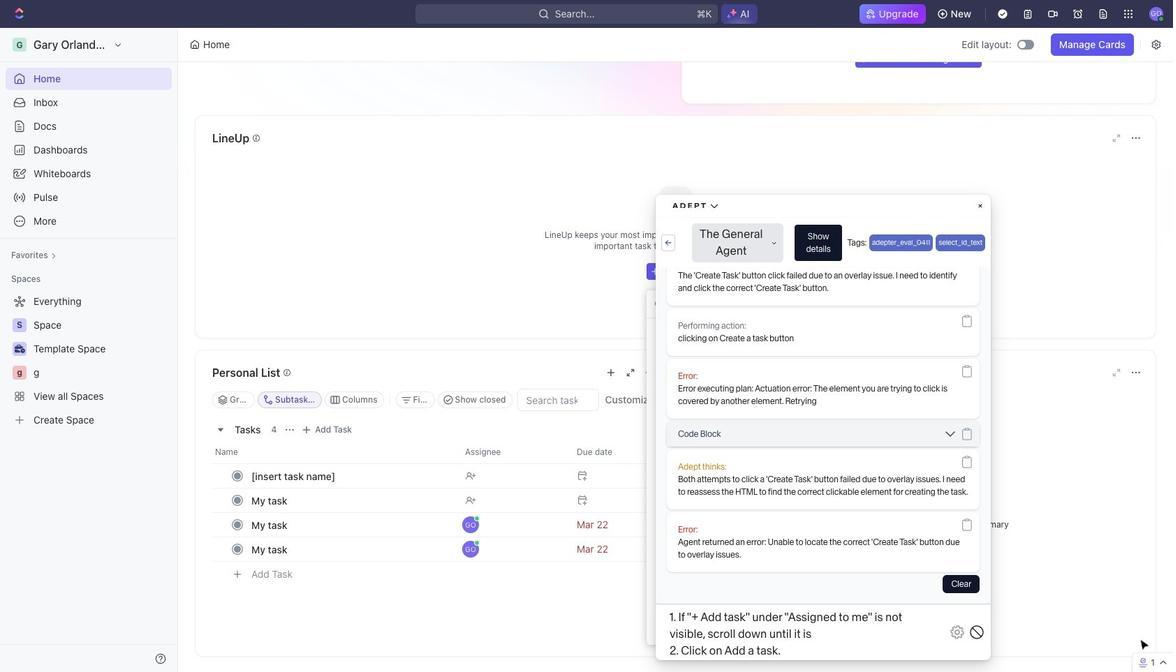 Task type: locate. For each thing, give the bounding box(es) containing it.
tree
[[6, 291, 172, 432]]

tree inside 'sidebar' navigation
[[6, 291, 172, 432]]

Search tasks... text field
[[518, 390, 598, 411]]

Search for task (or subtask) name, ID, or URL text field
[[647, 291, 829, 318]]



Task type: describe. For each thing, give the bounding box(es) containing it.
sidebar navigation
[[0, 28, 178, 673]]



Task type: vqa. For each thing, say whether or not it's contained in the screenshot.
Search for task (or subtask) name, ID, or URL text field
yes



